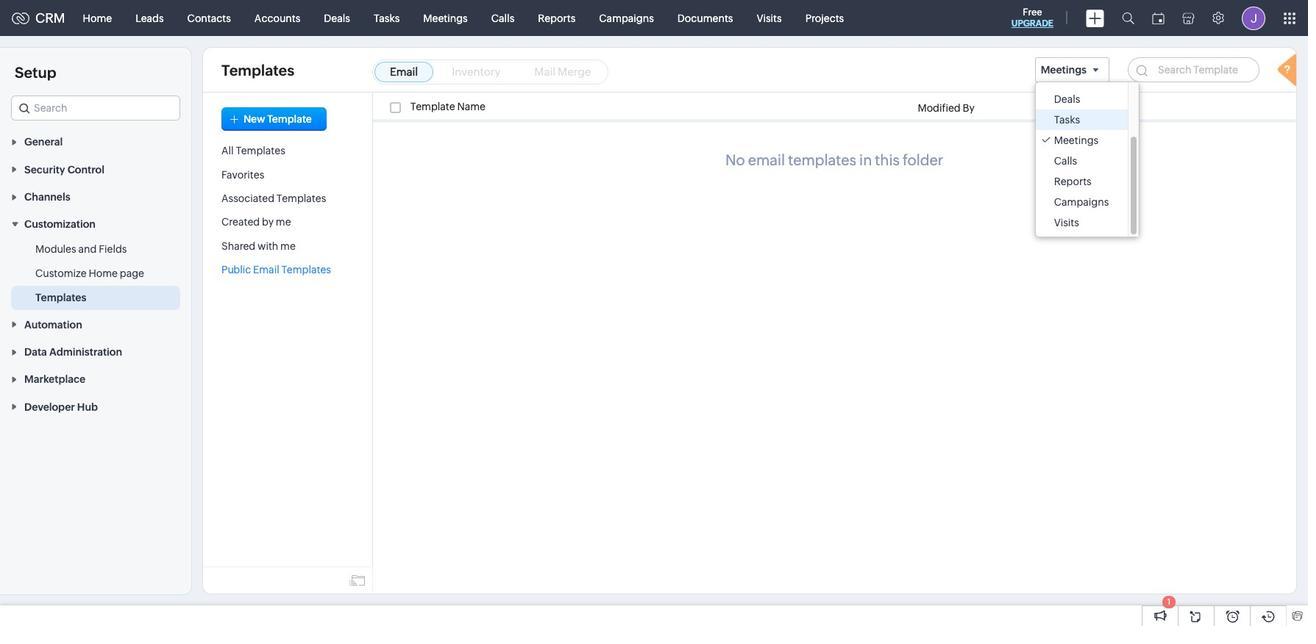 Task type: describe. For each thing, give the bounding box(es) containing it.
calls link
[[480, 0, 526, 36]]

created
[[222, 217, 260, 228]]

new template button
[[222, 107, 327, 131]]

security control button
[[0, 156, 191, 183]]

modified
[[918, 102, 961, 114]]

channels
[[24, 191, 70, 203]]

hub
[[77, 402, 98, 413]]

meetings link
[[412, 0, 480, 36]]

data administration button
[[0, 338, 191, 366]]

email link
[[375, 62, 434, 82]]

control
[[67, 164, 104, 176]]

customize
[[35, 268, 87, 280]]

1 vertical spatial email
[[253, 264, 279, 276]]

shared with me
[[222, 240, 296, 252]]

customize home page
[[35, 268, 144, 280]]

leads
[[136, 12, 164, 24]]

create menu image
[[1086, 9, 1105, 27]]

this
[[875, 152, 900, 169]]

contacts
[[187, 12, 231, 24]]

automation
[[24, 319, 82, 331]]

associated
[[222, 193, 275, 205]]

last used
[[1065, 102, 1111, 114]]

campaigns link
[[587, 0, 666, 36]]

contacts link
[[176, 0, 243, 36]]

created by me
[[222, 217, 291, 228]]

profile image
[[1242, 6, 1266, 30]]

1 vertical spatial calls
[[1054, 155, 1078, 167]]

templates
[[788, 152, 857, 169]]

calendar image
[[1152, 12, 1165, 24]]

upgrade
[[1012, 18, 1054, 29]]

free
[[1023, 7, 1042, 18]]

templates down shared with me link
[[281, 264, 331, 276]]

free upgrade
[[1012, 7, 1054, 29]]

last
[[1065, 102, 1085, 114]]

modules and fields link
[[35, 242, 127, 257]]

accounts link
[[243, 0, 312, 36]]

public email templates
[[222, 264, 331, 276]]

all templates
[[222, 145, 285, 157]]

templates up the new
[[222, 61, 294, 78]]

page
[[120, 268, 144, 280]]

0 horizontal spatial accounts
[[255, 12, 300, 24]]

marketplace
[[24, 374, 85, 386]]

templates link
[[35, 291, 86, 306]]

documents link
[[666, 0, 745, 36]]

customization
[[24, 219, 96, 231]]

email
[[748, 152, 785, 169]]

fields
[[99, 244, 127, 256]]

customization button
[[0, 210, 191, 238]]

used
[[1087, 102, 1111, 114]]

by
[[963, 102, 975, 114]]

1 horizontal spatial deals
[[1054, 94, 1081, 105]]

tree containing accounts
[[1036, 69, 1139, 237]]

templates inside the customization 'region'
[[35, 292, 86, 304]]

administration
[[49, 347, 122, 358]]

favorites link
[[222, 169, 264, 181]]

meetings inside tree
[[1054, 135, 1099, 147]]

profile element
[[1233, 0, 1275, 36]]

all
[[222, 145, 234, 157]]

favorites
[[222, 169, 264, 181]]

folder
[[903, 152, 944, 169]]

projects link
[[794, 0, 856, 36]]

no
[[725, 152, 745, 169]]

documents
[[678, 12, 733, 24]]

data
[[24, 347, 47, 358]]

data administration
[[24, 347, 122, 358]]

tasks link
[[362, 0, 412, 36]]

Search text field
[[12, 96, 180, 120]]

0 vertical spatial calls
[[491, 12, 515, 24]]

modified by
[[918, 102, 975, 114]]

customize home page link
[[35, 267, 144, 281]]

home inside the customization 'region'
[[89, 268, 118, 280]]

1
[[1168, 598, 1171, 607]]

create menu element
[[1077, 0, 1113, 36]]



Task type: locate. For each thing, give the bounding box(es) containing it.
0 horizontal spatial campaigns
[[599, 12, 654, 24]]

templates down customize
[[35, 292, 86, 304]]

new
[[244, 113, 265, 125]]

campaigns
[[599, 12, 654, 24], [1054, 197, 1109, 208]]

shared
[[222, 240, 256, 252]]

meetings for meetings "link"
[[423, 12, 468, 24]]

meetings
[[423, 12, 468, 24], [1041, 64, 1087, 76], [1054, 135, 1099, 147]]

0 horizontal spatial template
[[267, 113, 312, 125]]

all templates link
[[222, 145, 285, 157]]

0 vertical spatial visits
[[757, 12, 782, 24]]

email down the with
[[253, 264, 279, 276]]

0 vertical spatial reports
[[538, 12, 576, 24]]

created by me link
[[222, 217, 291, 228]]

0 vertical spatial accounts
[[255, 12, 300, 24]]

search image
[[1122, 12, 1135, 24]]

1 horizontal spatial tasks
[[1054, 114, 1080, 126]]

customization region
[[0, 238, 191, 311]]

developer
[[24, 402, 75, 413]]

accounts
[[255, 12, 300, 24], [1054, 73, 1100, 85]]

1 vertical spatial me
[[280, 240, 296, 252]]

email up template name
[[390, 65, 418, 78]]

deals down meetings field
[[1054, 94, 1081, 105]]

meetings inside field
[[1041, 64, 1087, 76]]

with
[[258, 240, 278, 252]]

0 vertical spatial me
[[276, 217, 291, 228]]

leads link
[[124, 0, 176, 36]]

template right the new
[[267, 113, 312, 125]]

automation button
[[0, 311, 191, 338]]

Search Template text field
[[1128, 57, 1260, 82]]

templates
[[222, 61, 294, 78], [236, 145, 285, 157], [277, 193, 326, 205], [281, 264, 331, 276], [35, 292, 86, 304]]

Meetings field
[[1035, 57, 1110, 83]]

calls left reports "link"
[[491, 12, 515, 24]]

1 vertical spatial template
[[267, 113, 312, 125]]

developer hub
[[24, 402, 98, 413]]

0 vertical spatial tasks
[[374, 12, 400, 24]]

0 vertical spatial campaigns
[[599, 12, 654, 24]]

email
[[390, 65, 418, 78], [253, 264, 279, 276]]

meetings up last
[[1041, 64, 1087, 76]]

no email templates in this folder
[[725, 152, 944, 169]]

developer hub button
[[0, 393, 191, 421]]

marketplace button
[[0, 366, 191, 393]]

associated templates link
[[222, 193, 326, 205]]

by
[[262, 217, 274, 228]]

1 vertical spatial meetings
[[1041, 64, 1087, 76]]

search element
[[1113, 0, 1144, 36]]

deals link
[[312, 0, 362, 36]]

0 vertical spatial home
[[83, 12, 112, 24]]

1 horizontal spatial template
[[411, 101, 455, 113]]

home right crm
[[83, 12, 112, 24]]

deals left tasks link
[[324, 12, 350, 24]]

me
[[276, 217, 291, 228], [280, 240, 296, 252]]

1 horizontal spatial reports
[[1054, 176, 1092, 188]]

visits
[[757, 12, 782, 24], [1054, 217, 1079, 229]]

crm link
[[12, 10, 65, 26]]

security
[[24, 164, 65, 176]]

projects
[[806, 12, 844, 24]]

accounts up last
[[1054, 73, 1100, 85]]

1 vertical spatial campaigns
[[1054, 197, 1109, 208]]

tree
[[1036, 69, 1139, 237]]

home down fields
[[89, 268, 118, 280]]

shared with me link
[[222, 240, 296, 252]]

1 vertical spatial visits
[[1054, 217, 1079, 229]]

0 horizontal spatial deals
[[324, 12, 350, 24]]

me right the with
[[280, 240, 296, 252]]

0 horizontal spatial reports
[[538, 12, 576, 24]]

crm
[[35, 10, 65, 26]]

new template
[[244, 113, 312, 125]]

security control
[[24, 164, 104, 176]]

2 vertical spatial meetings
[[1054, 135, 1099, 147]]

calls down last
[[1054, 155, 1078, 167]]

tasks right deals link
[[374, 12, 400, 24]]

1 vertical spatial accounts
[[1054, 73, 1100, 85]]

setup
[[15, 64, 56, 81]]

deals
[[324, 12, 350, 24], [1054, 94, 1081, 105]]

associated templates
[[222, 193, 326, 205]]

0 vertical spatial meetings
[[423, 12, 468, 24]]

template left name
[[411, 101, 455, 113]]

meetings left calls link
[[423, 12, 468, 24]]

0 vertical spatial email
[[390, 65, 418, 78]]

accounts left deals link
[[255, 12, 300, 24]]

general button
[[0, 128, 191, 156]]

public email templates link
[[222, 264, 331, 276]]

modules and fields
[[35, 244, 127, 256]]

reports
[[538, 12, 576, 24], [1054, 176, 1092, 188]]

1 horizontal spatial calls
[[1054, 155, 1078, 167]]

reports inside "link"
[[538, 12, 576, 24]]

1 vertical spatial tasks
[[1054, 114, 1080, 126]]

template inside button
[[267, 113, 312, 125]]

me for created by me
[[276, 217, 291, 228]]

public
[[222, 264, 251, 276]]

meetings for meetings field
[[1041, 64, 1087, 76]]

home link
[[71, 0, 124, 36]]

0 horizontal spatial tasks
[[374, 12, 400, 24]]

general
[[24, 136, 63, 148]]

0 horizontal spatial visits
[[757, 12, 782, 24]]

1 horizontal spatial accounts
[[1054, 73, 1100, 85]]

templates up created by me link
[[277, 193, 326, 205]]

me right by
[[276, 217, 291, 228]]

and
[[78, 244, 97, 256]]

0 vertical spatial template
[[411, 101, 455, 113]]

templates up the favorites link
[[236, 145, 285, 157]]

logo image
[[12, 12, 29, 24]]

calls
[[491, 12, 515, 24], [1054, 155, 1078, 167]]

modules
[[35, 244, 76, 256]]

None field
[[11, 96, 180, 121]]

0 vertical spatial deals
[[324, 12, 350, 24]]

tasks down last
[[1054, 114, 1080, 126]]

template name
[[411, 101, 486, 113]]

1 vertical spatial home
[[89, 268, 118, 280]]

home
[[83, 12, 112, 24], [89, 268, 118, 280]]

0 horizontal spatial email
[[253, 264, 279, 276]]

1 horizontal spatial visits
[[1054, 217, 1079, 229]]

1 horizontal spatial email
[[390, 65, 418, 78]]

meetings down last
[[1054, 135, 1099, 147]]

1 vertical spatial reports
[[1054, 176, 1092, 188]]

in
[[860, 152, 872, 169]]

channels button
[[0, 183, 191, 210]]

meetings inside "link"
[[423, 12, 468, 24]]

visits link
[[745, 0, 794, 36]]

1 horizontal spatial campaigns
[[1054, 197, 1109, 208]]

reports link
[[526, 0, 587, 36]]

1 vertical spatial deals
[[1054, 94, 1081, 105]]

0 horizontal spatial calls
[[491, 12, 515, 24]]

name
[[457, 101, 486, 113]]

me for shared with me
[[280, 240, 296, 252]]



Task type: vqa. For each thing, say whether or not it's contained in the screenshot.
Search Template text box
yes



